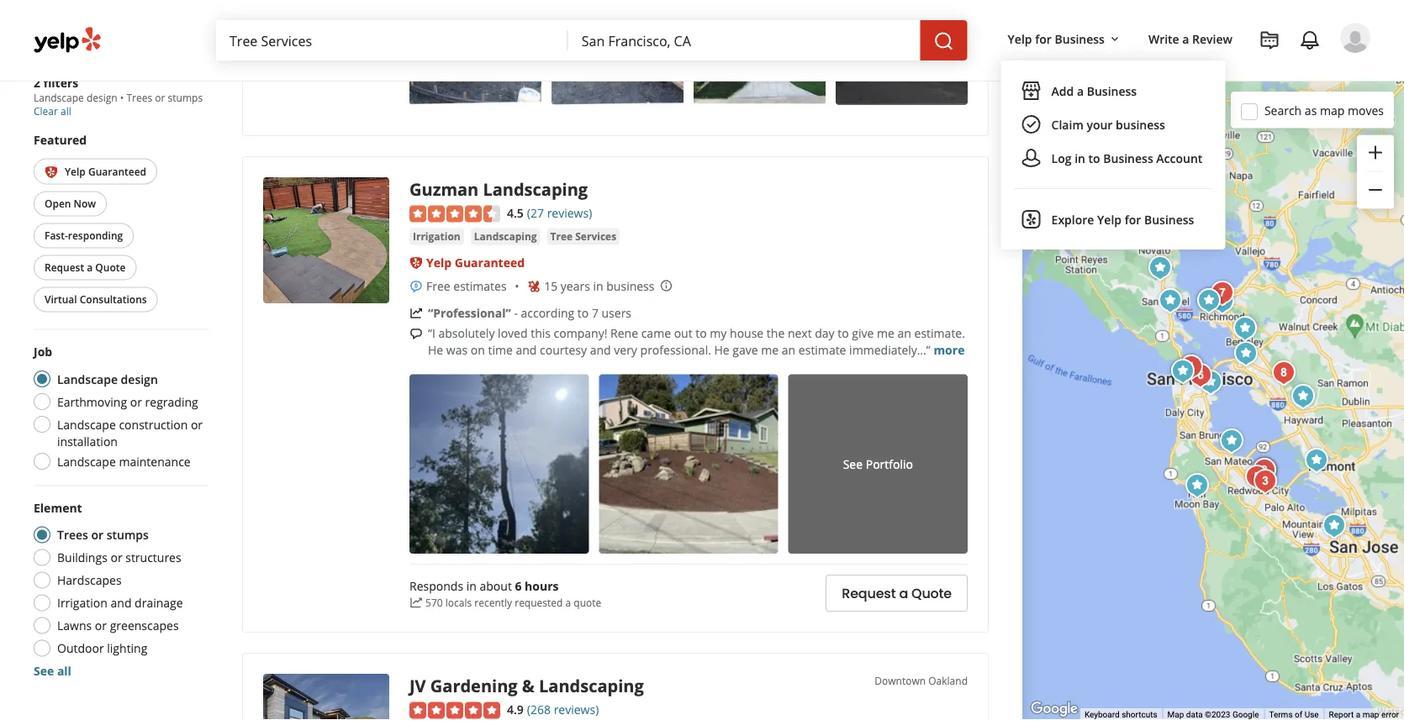 Task type: vqa. For each thing, say whether or not it's contained in the screenshot.
the leftmost Investor
no



Task type: locate. For each thing, give the bounding box(es) containing it.
review
[[1193, 31, 1233, 47]]

0 vertical spatial map
[[1320, 102, 1345, 118]]

house
[[730, 326, 764, 342]]

0 horizontal spatial none field
[[230, 31, 555, 50]]

None search field
[[216, 20, 971, 61]]

0 vertical spatial request a quote button
[[34, 256, 137, 281]]

yelp guaranteed up now
[[65, 165, 146, 178]]

1 vertical spatial yelp guaranteed
[[426, 255, 525, 271]]

perez tree service image
[[1267, 357, 1301, 390]]

1 vertical spatial all
[[57, 664, 71, 680]]

1 horizontal spatial yelp guaranteed
[[426, 255, 525, 271]]

rios landscaping gardening service image
[[1300, 444, 1334, 478]]

business inside button
[[1116, 117, 1166, 132]]

downtown oakland
[[875, 675, 968, 688]]

stumps up buildings or structures at left bottom
[[107, 528, 149, 544]]

0 vertical spatial portfolio
[[890, 31, 937, 47]]

0 horizontal spatial yelp guaranteed
[[65, 165, 146, 178]]

2 vertical spatial see
[[34, 664, 54, 680]]

0 vertical spatial all
[[61, 104, 71, 118]]

yelp
[[1008, 31, 1032, 47], [65, 165, 86, 178], [1098, 212, 1122, 228], [426, 255, 452, 271]]

business left 16 chevron down v2 image
[[1055, 31, 1105, 47]]

0 horizontal spatial irrigation
[[57, 596, 108, 612]]

in right 'log'
[[1075, 150, 1086, 166]]

quote inside featured group
[[95, 261, 126, 275]]

0 vertical spatial business
[[1116, 117, 1166, 132]]

0 vertical spatial trees
[[127, 91, 152, 105]]

all right the 'clear'
[[61, 104, 71, 118]]

reviews) for landscaping
[[547, 205, 592, 221]]

irrigation for irrigation and drainage
[[57, 596, 108, 612]]

24 claim v2 image
[[1022, 114, 1042, 135]]

(268 reviews)
[[527, 702, 599, 718]]

and up lawns or greenscapes
[[111, 596, 132, 612]]

0 horizontal spatial stumps
[[107, 528, 149, 544]]

1 vertical spatial request a quote
[[842, 585, 952, 603]]

guzman landscaping image
[[263, 177, 389, 304], [1193, 284, 1226, 318]]

jc tree care & landscape image
[[1249, 465, 1283, 499]]

design up earthmoving or regrading
[[121, 371, 158, 387]]

fast-responding button
[[34, 224, 134, 249]]

estimates
[[454, 279, 507, 295]]

in right years
[[593, 279, 604, 295]]

iconyelpguaranteedbadgesmall image
[[410, 257, 423, 270], [410, 257, 423, 270]]

0 vertical spatial option group
[[29, 344, 209, 475]]

outdoor
[[57, 641, 104, 657]]

1 vertical spatial design
[[121, 371, 158, 387]]

guzman landscaping image
[[1193, 284, 1226, 318]]

regrading
[[145, 394, 198, 410]]

business inside the add a business button
[[1087, 83, 1137, 99]]

or
[[155, 91, 165, 105], [130, 394, 142, 410], [191, 417, 203, 433], [91, 528, 104, 544], [111, 550, 122, 566], [95, 619, 107, 635]]

or inside 2 filters landscape design • trees or stumps clear all
[[155, 91, 165, 105]]

irrigation
[[413, 230, 461, 244], [57, 596, 108, 612]]

responds in about 6 hours
[[410, 579, 559, 594]]

group
[[1357, 135, 1394, 209]]

none field find
[[230, 31, 555, 50]]

0 vertical spatial in
[[1075, 150, 1086, 166]]

0 vertical spatial request a quote
[[45, 261, 126, 275]]

option group
[[29, 344, 209, 475], [29, 500, 209, 680]]

bernard landscaping image
[[1167, 355, 1200, 389], [1167, 355, 1200, 389]]

and left very
[[590, 342, 611, 358]]

1 horizontal spatial me
[[877, 326, 895, 342]]

2 he from the left
[[714, 342, 730, 358]]

as
[[1305, 102, 1317, 118]]

landscape up installation
[[57, 417, 116, 433]]

business down claim your business button
[[1104, 150, 1154, 166]]

0 vertical spatial yelp guaranteed
[[65, 165, 146, 178]]

responds
[[410, 579, 463, 594]]

business up log in to business account at right top
[[1116, 117, 1166, 132]]

an up immediately…"
[[898, 326, 912, 342]]

or down trees or stumps
[[111, 550, 122, 566]]

business inside the yelp for business button
[[1055, 31, 1105, 47]]

map for error
[[1363, 710, 1380, 720]]

to right 'log'
[[1089, 150, 1101, 166]]

2 horizontal spatial and
[[590, 342, 611, 358]]

irrigation down the hardscapes
[[57, 596, 108, 612]]

an down next
[[782, 342, 796, 358]]

landscape for landscape construction or installation
[[57, 417, 116, 433]]

on
[[471, 342, 485, 358]]

landscape down installation
[[57, 454, 116, 470]]

request a quote inside featured group
[[45, 261, 126, 275]]

or up outdoor lighting
[[95, 619, 107, 635]]

2 option group from the top
[[29, 500, 209, 680]]

add a business button
[[1015, 74, 1212, 108]]

consultations
[[80, 293, 147, 307]]

0 horizontal spatial an
[[782, 342, 796, 358]]

guaranteed up now
[[88, 165, 146, 178]]

an
[[898, 326, 912, 342], [782, 342, 796, 358]]

1 vertical spatial see portfolio link
[[789, 375, 968, 554]]

1 horizontal spatial he
[[714, 342, 730, 358]]

yelp guaranteed inside featured group
[[65, 165, 146, 178]]

4.9
[[507, 702, 524, 718]]

reviews) up tree on the top of page
[[547, 205, 592, 221]]

castillo tree service image
[[1287, 380, 1320, 414]]

2 none field from the left
[[582, 31, 907, 50]]

acer landscaping & tree care image
[[1248, 454, 1282, 488]]

0 horizontal spatial me
[[761, 342, 779, 358]]

me down the
[[761, 342, 779, 358]]

request a quote for request a quote 'button' to the left
[[45, 261, 126, 275]]

in up locals
[[467, 579, 477, 594]]

16 years in business v2 image
[[527, 280, 541, 294]]

stumps right •
[[168, 91, 203, 105]]

quote
[[574, 596, 602, 610]]

1 vertical spatial for
[[1125, 212, 1142, 228]]

1 vertical spatial map
[[1363, 710, 1380, 720]]

my
[[710, 326, 727, 342]]

give
[[852, 326, 874, 342]]

1 horizontal spatial request
[[842, 585, 896, 603]]

4.5 star rating image
[[410, 206, 500, 223]]

yelp up free
[[426, 255, 452, 271]]

request for rightmost request a quote 'button'
[[842, 585, 896, 603]]

irrigation inside option group
[[57, 596, 108, 612]]

irrigation inside button
[[413, 230, 461, 244]]

0 horizontal spatial design
[[87, 91, 118, 105]]

design left •
[[87, 91, 118, 105]]

1 horizontal spatial an
[[898, 326, 912, 342]]

greenscapes
[[110, 619, 179, 635]]

diaz tree and garden service image
[[1248, 454, 1282, 488]]

reviews) inside the (268 reviews) link
[[554, 702, 599, 718]]

jv gardening & landscaping image
[[1230, 337, 1263, 371]]

me
[[877, 326, 895, 342], [761, 342, 779, 358]]

irrigation button
[[410, 228, 464, 245]]

0 horizontal spatial business
[[607, 279, 655, 295]]

or right •
[[155, 91, 165, 105]]

landscaping button
[[471, 228, 540, 245]]

4.9 link
[[507, 701, 524, 719]]

sunrise landscaping image
[[1175, 351, 1209, 384], [1175, 351, 1209, 384]]

he down "i
[[428, 342, 443, 358]]

yelp guaranteed up estimates
[[426, 255, 525, 271]]

1 none field from the left
[[230, 31, 555, 50]]

1 horizontal spatial none field
[[582, 31, 907, 50]]

Find text field
[[230, 31, 555, 50]]

business up claim your business button
[[1087, 83, 1137, 99]]

1 horizontal spatial business
[[1116, 117, 1166, 132]]

info icon image
[[660, 279, 673, 292], [660, 279, 673, 292]]

virtual consultations button
[[34, 288, 158, 313]]

0 horizontal spatial in
[[467, 579, 477, 594]]

a
[[1183, 31, 1190, 47], [1077, 83, 1084, 99], [87, 261, 93, 275], [899, 585, 908, 603], [566, 596, 571, 610], [1356, 710, 1361, 720]]

landscaping down "4.5"
[[474, 230, 537, 244]]

guaranteed
[[88, 165, 146, 178], [455, 255, 525, 271]]

guzman
[[410, 177, 479, 201]]

business up all stars tree service image
[[1145, 212, 1195, 228]]

in for responds in about 6 hours
[[467, 579, 477, 594]]

keyboard
[[1085, 710, 1120, 720]]

1 horizontal spatial map
[[1363, 710, 1380, 720]]

1 horizontal spatial design
[[121, 371, 158, 387]]

immediately…"
[[850, 342, 931, 358]]

and down loved
[[516, 342, 537, 358]]

yelp right 'explore'
[[1098, 212, 1122, 228]]

error
[[1382, 710, 1399, 720]]

map region
[[1008, 0, 1405, 721]]

landscape up earthmoving
[[57, 371, 118, 387]]

stumps inside option group
[[107, 528, 149, 544]]

business inside the explore yelp for business button
[[1145, 212, 1195, 228]]

in inside button
[[1075, 150, 1086, 166]]

landscaping up the (268 reviews) link
[[539, 675, 644, 698]]

0 horizontal spatial yelp guaranteed button
[[34, 159, 157, 185]]

landscape down filters
[[34, 91, 84, 105]]

guaranteed inside button
[[88, 165, 146, 178]]

2 horizontal spatial in
[[1075, 150, 1086, 166]]

1 horizontal spatial trees
[[127, 91, 152, 105]]

1 vertical spatial option group
[[29, 500, 209, 680]]

see all button
[[34, 664, 71, 680]]

0 horizontal spatial request
[[45, 261, 84, 275]]

izote landscaping image
[[1181, 469, 1214, 503]]

0 horizontal spatial request a quote button
[[34, 256, 137, 281]]

map
[[1168, 710, 1184, 720]]

2 vertical spatial landscaping
[[539, 675, 644, 698]]

eco grounds landscaping image
[[1206, 277, 1240, 310]]

more link
[[934, 342, 965, 358]]

reviews)
[[547, 205, 592, 221], [554, 702, 599, 718]]

he down my
[[714, 342, 730, 358]]

0 horizontal spatial quote
[[95, 261, 126, 275]]

0 vertical spatial guaranteed
[[88, 165, 146, 178]]

moves
[[1348, 102, 1384, 118]]

0 vertical spatial request
[[45, 261, 84, 275]]

madriz tree service image
[[1206, 285, 1240, 319]]

16 free estimates v2 image
[[410, 280, 423, 294]]

in
[[1075, 150, 1086, 166], [593, 279, 604, 295], [467, 579, 477, 594]]

yelp right 16 yelp guaranteed v2 image
[[65, 165, 86, 178]]

irrigation down 4.5 star rating image
[[413, 230, 461, 244]]

design inside 2 filters landscape design • trees or stumps clear all
[[87, 91, 118, 105]]

1 horizontal spatial stumps
[[168, 91, 203, 105]]

map
[[1320, 102, 1345, 118], [1363, 710, 1380, 720]]

quote for rightmost request a quote 'button'
[[912, 585, 952, 603]]

1 option group from the top
[[29, 344, 209, 475]]

job
[[34, 344, 52, 360]]

trees up buildings
[[57, 528, 88, 544]]

0 horizontal spatial request a quote
[[45, 261, 126, 275]]

24 friends v2 image
[[1022, 148, 1042, 168]]

2 vertical spatial in
[[467, 579, 477, 594]]

0 vertical spatial stumps
[[168, 91, 203, 105]]

very
[[614, 342, 637, 358]]

yelp guaranteed button up now
[[34, 159, 157, 185]]

1 vertical spatial quote
[[912, 585, 952, 603]]

user actions element
[[995, 21, 1394, 250]]

1 vertical spatial irrigation
[[57, 596, 108, 612]]

for right 'explore'
[[1125, 212, 1142, 228]]

1 horizontal spatial yelp guaranteed button
[[426, 255, 525, 271]]

featured
[[34, 132, 87, 148]]

company!
[[554, 326, 608, 342]]

professional.
[[640, 342, 711, 358]]

(268 reviews) link
[[527, 701, 599, 719]]

more
[[934, 342, 965, 358]]

1 horizontal spatial for
[[1125, 212, 1142, 228]]

or up buildings
[[91, 528, 104, 544]]

explore yelp for business button
[[1015, 203, 1212, 236]]

4.5
[[507, 205, 524, 221]]

fast-
[[45, 229, 68, 243]]

0 horizontal spatial trees
[[57, 528, 88, 544]]

0 horizontal spatial he
[[428, 342, 443, 358]]

None field
[[230, 31, 555, 50], [582, 31, 907, 50]]

tree services
[[551, 230, 617, 244]]

clear all link
[[34, 104, 71, 118]]

2 filters landscape design • trees or stumps clear all
[[34, 75, 203, 118]]

landscape inside landscape construction or installation
[[57, 417, 116, 433]]

keyboard shortcuts button
[[1085, 709, 1158, 721]]

1 horizontal spatial guaranteed
[[455, 255, 525, 271]]

guaranteed up estimates
[[455, 255, 525, 271]]

quote for request a quote 'button' to the left
[[95, 261, 126, 275]]

0 vertical spatial see portfolio link
[[836, 0, 968, 105]]

1 vertical spatial see portfolio
[[843, 457, 913, 473]]

request inside featured group
[[45, 261, 84, 275]]

guzman landscaping link
[[410, 177, 588, 201]]

0 vertical spatial irrigation
[[413, 230, 461, 244]]

gardening
[[430, 675, 518, 698]]

570
[[426, 596, 443, 610]]

0 vertical spatial quote
[[95, 261, 126, 275]]

4.9 star rating image
[[410, 703, 500, 720]]

hardscapes
[[57, 573, 122, 589]]

1 vertical spatial landscaping
[[474, 230, 537, 244]]

notifications image
[[1300, 30, 1320, 50]]

0 horizontal spatial map
[[1320, 102, 1345, 118]]

1 vertical spatial request a quote button
[[826, 575, 968, 612]]

1 horizontal spatial quote
[[912, 585, 952, 603]]

0 vertical spatial reviews)
[[547, 205, 592, 221]]

or up construction
[[130, 394, 142, 410]]

0 vertical spatial design
[[87, 91, 118, 105]]

absolutely
[[439, 326, 495, 342]]

trees right •
[[127, 91, 152, 105]]

map left "error"
[[1363, 710, 1380, 720]]

1 vertical spatial reviews)
[[554, 702, 599, 718]]

stumps
[[168, 91, 203, 105], [107, 528, 149, 544]]

0 vertical spatial see
[[867, 31, 887, 47]]

1 vertical spatial business
[[607, 279, 655, 295]]

projects image
[[1260, 30, 1280, 50]]

1 vertical spatial guaranteed
[[455, 255, 525, 271]]

shortcuts
[[1122, 710, 1158, 720]]

1 vertical spatial stumps
[[107, 528, 149, 544]]

for up 24 add biz v2 icon
[[1035, 31, 1052, 47]]

life gardens image
[[1248, 454, 1282, 488], [1248, 454, 1282, 488]]

free estimates
[[426, 279, 507, 295]]

to
[[1089, 150, 1101, 166], [578, 305, 589, 321], [696, 326, 707, 342], [838, 326, 849, 342]]

me up immediately…"
[[877, 326, 895, 342]]

ponderosa tree service image
[[1229, 312, 1262, 346]]

open
[[45, 197, 71, 211]]

lighting
[[107, 641, 147, 657]]

good deal clean-up & tree services image
[[1194, 366, 1228, 399]]

add a business
[[1052, 83, 1137, 99]]

requested
[[515, 596, 563, 610]]

1 vertical spatial trees
[[57, 528, 88, 544]]

responding
[[68, 229, 123, 243]]

1 vertical spatial request
[[842, 585, 896, 603]]

reviews) inside (27 reviews) link
[[547, 205, 592, 221]]

or down regrading
[[191, 417, 203, 433]]

1 horizontal spatial in
[[593, 279, 604, 295]]

1 horizontal spatial irrigation
[[413, 230, 461, 244]]

0 horizontal spatial guaranteed
[[88, 165, 146, 178]]

de la cruz pro gardening image
[[1318, 510, 1352, 543]]

quote
[[95, 261, 126, 275], [912, 585, 952, 603]]

all stars tree service image
[[1144, 251, 1177, 285]]

0 horizontal spatial and
[[111, 596, 132, 612]]

request a quote
[[45, 261, 126, 275], [842, 585, 952, 603]]

business up users
[[607, 279, 655, 295]]

business inside log in to business account button
[[1104, 150, 1154, 166]]

according
[[521, 305, 575, 321]]

yelp inside featured group
[[65, 165, 86, 178]]

clear
[[34, 104, 58, 118]]

0 horizontal spatial see
[[34, 664, 54, 680]]

trees inside option group
[[57, 528, 88, 544]]

or for structures
[[111, 550, 122, 566]]

yelp guaranteed button up estimates
[[426, 255, 525, 271]]

all down outdoor
[[57, 664, 71, 680]]

irrigation for irrigation
[[413, 230, 461, 244]]

1 horizontal spatial see
[[843, 457, 863, 473]]

free
[[426, 279, 451, 295]]

landscaping up (27
[[483, 177, 588, 201]]

1 horizontal spatial request a quote
[[842, 585, 952, 603]]

guzman landscaping
[[410, 177, 588, 201]]

for
[[1035, 31, 1052, 47], [1125, 212, 1142, 228]]

(268
[[527, 702, 551, 718]]

map right as
[[1320, 102, 1345, 118]]

reviews) right (268
[[554, 702, 599, 718]]

0 vertical spatial for
[[1035, 31, 1052, 47]]

yelp guaranteed
[[65, 165, 146, 178], [426, 255, 525, 271]]



Task type: describe. For each thing, give the bounding box(es) containing it.
day
[[815, 326, 835, 342]]

16 trending v2 image
[[410, 307, 423, 320]]

0 vertical spatial me
[[877, 326, 895, 342]]

time
[[488, 342, 513, 358]]

featured group
[[30, 132, 209, 316]]

report a map error
[[1329, 710, 1399, 720]]

google image
[[1027, 699, 1082, 721]]

0 horizontal spatial guzman landscaping image
[[263, 177, 389, 304]]

write a review
[[1149, 31, 1233, 47]]

or for stumps
[[91, 528, 104, 544]]

irrigation link
[[410, 228, 464, 245]]

to right day
[[838, 326, 849, 342]]

option group containing job
[[29, 344, 209, 475]]

"professional" - according to 7 users
[[428, 305, 632, 321]]

jv gardening & landscaping
[[410, 675, 644, 698]]

log
[[1052, 150, 1072, 166]]

recently
[[475, 596, 512, 610]]

hours
[[525, 579, 559, 594]]

gave
[[733, 342, 758, 358]]

earthmoving or regrading
[[57, 394, 198, 410]]

1 vertical spatial an
[[782, 342, 796, 358]]

landscape maintenance
[[57, 454, 191, 470]]

skyview tree experts image
[[1084, 108, 1118, 141]]

greg r. image
[[1341, 23, 1371, 53]]

tree
[[551, 230, 573, 244]]

4.5 link
[[507, 204, 524, 222]]

landscaping link
[[471, 228, 540, 245]]

stumps inside 2 filters landscape design • trees or stumps clear all
[[168, 91, 203, 105]]

option group containing element
[[29, 500, 209, 680]]

570 locals recently requested a quote
[[426, 596, 602, 610]]

report
[[1329, 710, 1354, 720]]

courtesy
[[540, 342, 587, 358]]

or for greenscapes
[[95, 619, 107, 635]]

tree services button
[[547, 228, 620, 245]]

rene
[[611, 326, 638, 342]]

reviews) for gardening
[[554, 702, 599, 718]]

1 horizontal spatial guzman landscaping image
[[1193, 284, 1226, 318]]

(27 reviews) link
[[527, 204, 592, 222]]

landscape inside 2 filters landscape design • trees or stumps clear all
[[34, 91, 84, 105]]

brothers services tree care image
[[1241, 461, 1274, 495]]

data
[[1187, 710, 1203, 720]]

none field near
[[582, 31, 907, 50]]

zoom in image
[[1366, 143, 1386, 163]]

see inside option group
[[34, 664, 54, 680]]

write
[[1149, 31, 1180, 47]]

your
[[1087, 117, 1113, 132]]

map data ©2023 google
[[1168, 710, 1259, 720]]

0 horizontal spatial for
[[1035, 31, 1052, 47]]

add
[[1052, 83, 1074, 99]]

diaz tree service image
[[1154, 284, 1188, 318]]

ig landscapes image
[[1215, 425, 1249, 458]]

to left my
[[696, 326, 707, 342]]

virtual consultations
[[45, 293, 147, 307]]

2
[[34, 75, 40, 90]]

Near text field
[[582, 31, 907, 50]]

google
[[1233, 710, 1259, 720]]

tree services link
[[547, 228, 620, 245]]

all inside 2 filters landscape design • trees or stumps clear all
[[61, 104, 71, 118]]

search image
[[934, 31, 954, 51]]

terms of use link
[[1270, 710, 1319, 720]]

1 he from the left
[[428, 342, 443, 358]]

write a review link
[[1142, 24, 1240, 54]]

this
[[531, 326, 551, 342]]

prune buggy image
[[1184, 359, 1218, 393]]

terms of use
[[1270, 710, 1319, 720]]

15
[[544, 279, 558, 295]]

1 horizontal spatial request a quote button
[[826, 575, 968, 612]]

explore yelp for business
[[1052, 212, 1195, 228]]

to left 7
[[578, 305, 589, 321]]

installation
[[57, 434, 118, 450]]

services
[[575, 230, 617, 244]]

1 vertical spatial yelp guaranteed button
[[426, 255, 525, 271]]

-
[[514, 305, 518, 321]]

0 vertical spatial see portfolio
[[867, 31, 937, 47]]

open now
[[45, 197, 96, 211]]

1 vertical spatial portfolio
[[866, 457, 913, 473]]

came
[[641, 326, 671, 342]]

in for log in to business account
[[1075, 150, 1086, 166]]

about
[[480, 579, 512, 594]]

(27
[[527, 205, 544, 221]]

landscaping inside button
[[474, 230, 537, 244]]

downtown
[[875, 675, 926, 688]]

lawns or greenscapes
[[57, 619, 179, 635]]

construction
[[119, 417, 188, 433]]

was
[[446, 342, 468, 358]]

request for request a quote 'button' to the left
[[45, 261, 84, 275]]

to inside button
[[1089, 150, 1101, 166]]

landscape for landscape maintenance
[[57, 454, 116, 470]]

0 vertical spatial an
[[898, 326, 912, 342]]

drainage
[[135, 596, 183, 612]]

16 speech v2 image
[[410, 328, 423, 341]]

2 horizontal spatial see
[[867, 31, 887, 47]]

a inside group
[[87, 261, 93, 275]]

16 trending v2 image
[[410, 597, 423, 610]]

see all
[[34, 664, 71, 680]]

the
[[767, 326, 785, 342]]

claim your business
[[1052, 117, 1166, 132]]

6
[[515, 579, 522, 594]]

0 vertical spatial yelp guaranteed button
[[34, 159, 157, 185]]

trees inside 2 filters landscape design • trees or stumps clear all
[[127, 91, 152, 105]]

"i
[[428, 326, 435, 342]]

keyboard shortcuts
[[1085, 710, 1158, 720]]

buildings or structures
[[57, 550, 181, 566]]

"professional"
[[428, 305, 511, 321]]

7
[[592, 305, 599, 321]]

yelp for business
[[1008, 31, 1105, 47]]

years
[[561, 279, 590, 295]]

0 vertical spatial landscaping
[[483, 177, 588, 201]]

log in to business account button
[[1015, 141, 1212, 175]]

24 yelp for biz v2 image
[[1022, 209, 1042, 230]]

next
[[788, 326, 812, 342]]

16 chevron down v2 image
[[1108, 33, 1122, 46]]

landscape design
[[57, 371, 158, 387]]

landscape for landscape design
[[57, 371, 118, 387]]

zoom out image
[[1366, 180, 1386, 200]]

map for moves
[[1320, 102, 1345, 118]]

or for regrading
[[130, 394, 142, 410]]

1 vertical spatial me
[[761, 342, 779, 358]]

irrigation and drainage
[[57, 596, 183, 612]]

and inside option group
[[111, 596, 132, 612]]

open now button
[[34, 192, 107, 217]]

1 horizontal spatial and
[[516, 342, 537, 358]]

16 yelp guaranteed v2 image
[[45, 166, 58, 179]]

earthmoving
[[57, 394, 127, 410]]

yelp up 24 add biz v2 icon
[[1008, 31, 1032, 47]]

request a quote for rightmost request a quote 'button'
[[842, 585, 952, 603]]

fast-responding
[[45, 229, 123, 243]]

element
[[34, 501, 82, 517]]

out
[[674, 326, 693, 342]]

(27 reviews)
[[527, 205, 592, 221]]

or inside landscape construction or installation
[[191, 417, 203, 433]]

buildings
[[57, 550, 107, 566]]

1 vertical spatial in
[[593, 279, 604, 295]]

estimate
[[799, 342, 846, 358]]

jv
[[410, 675, 426, 698]]

oakland
[[929, 675, 968, 688]]

explore
[[1052, 212, 1095, 228]]

a inside button
[[1077, 83, 1084, 99]]

24 add biz v2 image
[[1022, 81, 1042, 101]]

1 vertical spatial see
[[843, 457, 863, 473]]



